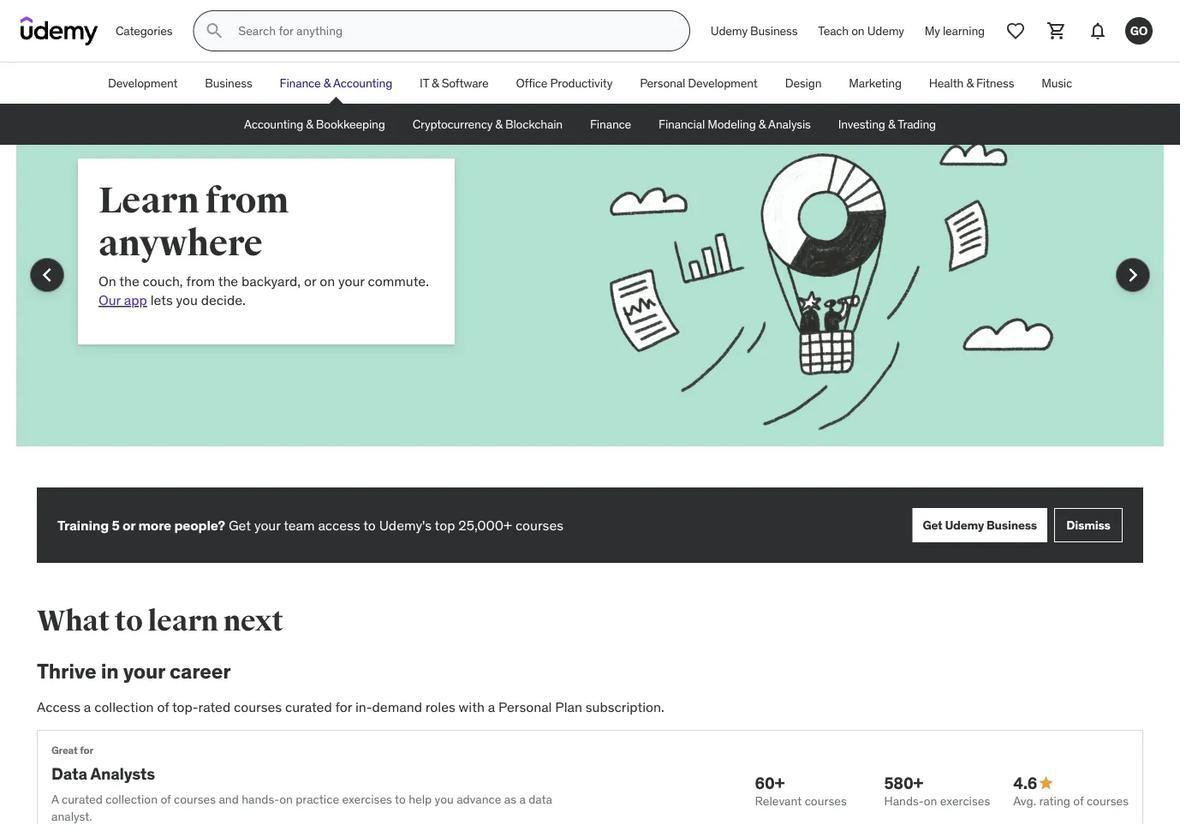 Task type: vqa. For each thing, say whether or not it's contained in the screenshot.
the Nasdaq image
no



Task type: locate. For each thing, give the bounding box(es) containing it.
& inside finance & accounting link
[[324, 75, 331, 91]]

personal left plan
[[499, 698, 552, 715]]

your
[[338, 272, 365, 290], [254, 516, 281, 534], [123, 658, 165, 684]]

lets
[[150, 291, 173, 309]]

decide.
[[201, 291, 246, 309]]

finance up accounting & bookkeeping
[[280, 75, 321, 91]]

0 vertical spatial or
[[304, 272, 316, 290]]

financial modeling & analysis link
[[645, 104, 825, 145]]

0 vertical spatial curated
[[285, 698, 332, 715]]

for inside the great for data analysts a curated collection of courses and hands-on practice exercises to help you advance as a data analyst.
[[80, 744, 93, 757]]

software
[[442, 75, 489, 91]]

accounting up bookkeeping at the top left
[[333, 75, 392, 91]]

investing
[[838, 116, 886, 132]]

business left the teach
[[751, 23, 798, 38]]

rating
[[1040, 793, 1071, 809]]

from up decide.
[[186, 272, 215, 290]]

development
[[108, 75, 178, 91], [688, 75, 758, 91]]

1 horizontal spatial exercises
[[941, 793, 991, 809]]

courses inside 60+ relevant courses
[[805, 793, 847, 809]]

& for cryptocurrency
[[495, 116, 503, 132]]

0 vertical spatial finance
[[280, 75, 321, 91]]

2 horizontal spatial udemy
[[945, 517, 984, 533]]

teach on udemy
[[818, 23, 904, 38]]

or right 5
[[122, 516, 135, 534]]

& inside "health & fitness" link
[[967, 75, 974, 91]]

your right "in"
[[123, 658, 165, 684]]

you right help on the left
[[435, 792, 454, 807]]

&
[[324, 75, 331, 91], [432, 75, 439, 91], [967, 75, 974, 91], [306, 116, 313, 132], [495, 116, 503, 132], [759, 116, 766, 132], [888, 116, 896, 132]]

& left trading
[[888, 116, 896, 132]]

modeling
[[708, 116, 756, 132]]

for right 'great'
[[80, 744, 93, 757]]

dismiss button
[[1055, 508, 1123, 542]]

2 horizontal spatial a
[[519, 792, 526, 807]]

business left dismiss
[[987, 517, 1037, 533]]

courses left and
[[174, 792, 216, 807]]

or right backyard,
[[304, 272, 316, 290]]

people?
[[174, 516, 225, 534]]

of left and
[[161, 792, 171, 807]]

0 horizontal spatial or
[[122, 516, 135, 534]]

& left bookkeeping at the top left
[[306, 116, 313, 132]]

1 horizontal spatial get
[[923, 517, 943, 533]]

you right lets
[[176, 291, 198, 309]]

accounting & bookkeeping link
[[230, 104, 399, 145]]

design
[[785, 75, 822, 91]]

learn
[[99, 178, 199, 223]]

personal development
[[640, 75, 758, 91]]

office
[[516, 75, 548, 91]]

of
[[157, 698, 169, 715], [161, 792, 171, 807], [1074, 793, 1084, 809]]

next
[[223, 603, 283, 639]]

personal up financial
[[640, 75, 685, 91]]

1 horizontal spatial finance
[[590, 116, 631, 132]]

to right access
[[363, 516, 376, 534]]

notifications image
[[1088, 21, 1109, 41]]

0 horizontal spatial the
[[119, 272, 139, 290]]

learning
[[943, 23, 985, 38]]

development up modeling
[[688, 75, 758, 91]]

0 horizontal spatial personal
[[499, 698, 552, 715]]

go link
[[1119, 10, 1160, 51]]

get udemy business
[[923, 517, 1037, 533]]

0 vertical spatial you
[[176, 291, 198, 309]]

collection down thrive in your career
[[94, 698, 154, 715]]

collection inside the great for data analysts a curated collection of courses and hands-on practice exercises to help you advance as a data analyst.
[[106, 792, 158, 807]]

of right rating
[[1074, 793, 1084, 809]]

collection down 'analysts' on the left of page
[[106, 792, 158, 807]]

2 development from the left
[[688, 75, 758, 91]]

exercises inside 580+ hands-on exercises
[[941, 793, 991, 809]]

1 horizontal spatial personal
[[640, 75, 685, 91]]

1 vertical spatial collection
[[106, 792, 158, 807]]

top
[[435, 516, 455, 534]]

or
[[304, 272, 316, 290], [122, 516, 135, 534]]

productivity
[[550, 75, 613, 91]]

& for finance
[[324, 75, 331, 91]]

analysis
[[769, 116, 811, 132]]

a right as
[[519, 792, 526, 807]]

to
[[363, 516, 376, 534], [115, 603, 143, 639], [395, 792, 406, 807]]

accounting down 'business' link
[[244, 116, 303, 132]]

you for for
[[435, 792, 454, 807]]

1 horizontal spatial to
[[363, 516, 376, 534]]

your left team
[[254, 516, 281, 534]]

0 horizontal spatial curated
[[62, 792, 103, 807]]

1 horizontal spatial your
[[254, 516, 281, 534]]

business down submit search icon
[[205, 75, 252, 91]]

& right the it
[[432, 75, 439, 91]]

2 vertical spatial to
[[395, 792, 406, 807]]

get inside "link"
[[923, 517, 943, 533]]

& up accounting & bookkeeping
[[324, 75, 331, 91]]

a right with
[[488, 698, 495, 715]]

1 vertical spatial personal
[[499, 698, 552, 715]]

your inside learn from anywhere on the couch, from the backyard, or on your commute. our app lets you decide.
[[338, 272, 365, 290]]

what to learn next
[[37, 603, 283, 639]]

1 horizontal spatial you
[[435, 792, 454, 807]]

5
[[112, 516, 120, 534]]

finance down 'productivity' at the top of page
[[590, 116, 631, 132]]

0 horizontal spatial your
[[123, 658, 165, 684]]

580+ hands-on exercises
[[884, 773, 991, 809]]

& left blockchain at the top left of the page
[[495, 116, 503, 132]]

the up decide.
[[218, 272, 238, 290]]

exercises left avg.
[[941, 793, 991, 809]]

& inside it & software 'link'
[[432, 75, 439, 91]]

career
[[170, 658, 231, 684]]

your inside the thrive in your career element
[[123, 658, 165, 684]]

courses right relevant
[[805, 793, 847, 809]]

a
[[84, 698, 91, 715], [488, 698, 495, 715], [519, 792, 526, 807]]

0 horizontal spatial finance
[[280, 75, 321, 91]]

1 vertical spatial business
[[205, 75, 252, 91]]

of inside the great for data analysts a curated collection of courses and hands-on practice exercises to help you advance as a data analyst.
[[161, 792, 171, 807]]

1 horizontal spatial or
[[304, 272, 316, 290]]

dismiss
[[1067, 517, 1111, 533]]

exercises inside the great for data analysts a curated collection of courses and hands-on practice exercises to help you advance as a data analyst.
[[342, 792, 392, 807]]

or inside learn from anywhere on the couch, from the backyard, or on your commute. our app lets you decide.
[[304, 272, 316, 290]]

1 development from the left
[[108, 75, 178, 91]]

hands-
[[884, 793, 924, 809]]

courses inside the great for data analysts a curated collection of courses and hands-on practice exercises to help you advance as a data analyst.
[[174, 792, 216, 807]]

udemy image
[[21, 16, 99, 45]]

1 vertical spatial your
[[254, 516, 281, 534]]

previous image
[[33, 261, 61, 289]]

finance link
[[577, 104, 645, 145]]

finance
[[280, 75, 321, 91], [590, 116, 631, 132]]

data
[[529, 792, 553, 807]]

0 vertical spatial business
[[751, 23, 798, 38]]

& for investing
[[888, 116, 896, 132]]

curated left in-
[[285, 698, 332, 715]]

to left help on the left
[[395, 792, 406, 807]]

& inside accounting & bookkeeping link
[[306, 116, 313, 132]]

finance for finance
[[590, 116, 631, 132]]

you inside learn from anywhere on the couch, from the backyard, or on your commute. our app lets you decide.
[[176, 291, 198, 309]]

office productivity link
[[502, 63, 626, 104]]

fitness
[[977, 75, 1015, 91]]

thrive in your career
[[37, 658, 231, 684]]

1 horizontal spatial the
[[218, 272, 238, 290]]

0 horizontal spatial to
[[115, 603, 143, 639]]

financial modeling & analysis
[[659, 116, 811, 132]]

1 vertical spatial for
[[80, 744, 93, 757]]

& left 'analysis'
[[759, 116, 766, 132]]

& right health
[[967, 75, 974, 91]]

it & software
[[420, 75, 489, 91]]

marketing
[[849, 75, 902, 91]]

25,000+
[[459, 516, 512, 534]]

curated up "analyst."
[[62, 792, 103, 807]]

practice
[[296, 792, 339, 807]]

the up app
[[119, 272, 139, 290]]

learn
[[148, 603, 218, 639]]

udemy's
[[379, 516, 432, 534]]

1 horizontal spatial accounting
[[333, 75, 392, 91]]

shopping cart with 0 items image
[[1047, 21, 1067, 41]]

0 horizontal spatial you
[[176, 291, 198, 309]]

for left in-
[[335, 698, 352, 715]]

0 horizontal spatial for
[[80, 744, 93, 757]]

1 horizontal spatial development
[[688, 75, 758, 91]]

avg. rating of courses
[[1014, 793, 1129, 809]]

as
[[504, 792, 517, 807]]

for
[[335, 698, 352, 715], [80, 744, 93, 757]]

you inside the great for data analysts a curated collection of courses and hands-on practice exercises to help you advance as a data analyst.
[[435, 792, 454, 807]]

it
[[420, 75, 429, 91]]

0 vertical spatial to
[[363, 516, 376, 534]]

exercises right practice
[[342, 792, 392, 807]]

4.6
[[1014, 773, 1038, 793]]

to up thrive in your career
[[115, 603, 143, 639]]

Search for anything text field
[[235, 16, 669, 45]]

from up backyard,
[[205, 178, 289, 223]]

my
[[925, 23, 940, 38]]

2 horizontal spatial to
[[395, 792, 406, 807]]

from
[[205, 178, 289, 223], [186, 272, 215, 290]]

development down categories dropdown button
[[108, 75, 178, 91]]

cryptocurrency & blockchain
[[413, 116, 563, 132]]

0 vertical spatial your
[[338, 272, 365, 290]]

1 horizontal spatial a
[[488, 698, 495, 715]]

1 vertical spatial you
[[435, 792, 454, 807]]

2 vertical spatial your
[[123, 658, 165, 684]]

0 horizontal spatial business
[[205, 75, 252, 91]]

1 vertical spatial finance
[[590, 116, 631, 132]]

on
[[852, 23, 865, 38], [320, 272, 335, 290], [279, 792, 293, 807], [924, 793, 938, 809]]

udemy
[[711, 23, 748, 38], [868, 23, 904, 38], [945, 517, 984, 533]]

& inside cryptocurrency & blockchain link
[[495, 116, 503, 132]]

2 horizontal spatial your
[[338, 272, 365, 290]]

collection
[[94, 698, 154, 715], [106, 792, 158, 807]]

1 vertical spatial from
[[186, 272, 215, 290]]

0 vertical spatial accounting
[[333, 75, 392, 91]]

demand
[[372, 698, 422, 715]]

0 horizontal spatial get
[[229, 516, 251, 534]]

analyst.
[[51, 808, 92, 824]]

the
[[119, 272, 139, 290], [218, 272, 238, 290]]

a right access
[[84, 698, 91, 715]]

1 horizontal spatial business
[[751, 23, 798, 38]]

advance
[[457, 792, 502, 807]]

0 vertical spatial for
[[335, 698, 352, 715]]

music
[[1042, 75, 1073, 91]]

0 horizontal spatial development
[[108, 75, 178, 91]]

& for accounting
[[306, 116, 313, 132]]

business
[[751, 23, 798, 38], [205, 75, 252, 91], [987, 517, 1037, 533]]

0 horizontal spatial exercises
[[342, 792, 392, 807]]

& inside the 'investing & trading' link
[[888, 116, 896, 132]]

accounting
[[333, 75, 392, 91], [244, 116, 303, 132]]

of left top-
[[157, 698, 169, 715]]

your left commute.
[[338, 272, 365, 290]]

1 vertical spatial curated
[[62, 792, 103, 807]]

2 vertical spatial business
[[987, 517, 1037, 533]]

1 vertical spatial accounting
[[244, 116, 303, 132]]

cryptocurrency
[[413, 116, 493, 132]]

2 horizontal spatial business
[[987, 517, 1037, 533]]



Task type: describe. For each thing, give the bounding box(es) containing it.
more
[[138, 516, 171, 534]]

udemy business link
[[701, 10, 808, 51]]

investing & trading
[[838, 116, 936, 132]]

0 vertical spatial from
[[205, 178, 289, 223]]

udemy business
[[711, 23, 798, 38]]

it & software link
[[406, 63, 502, 104]]

our app link
[[99, 291, 147, 309]]

courses right rating
[[1087, 793, 1129, 809]]

investing & trading link
[[825, 104, 950, 145]]

580+
[[884, 773, 924, 793]]

courses right 25,000+
[[516, 516, 564, 534]]

what
[[37, 603, 110, 639]]

0 horizontal spatial a
[[84, 698, 91, 715]]

go
[[1131, 23, 1148, 38]]

roles
[[426, 698, 456, 715]]

thrive
[[37, 658, 96, 684]]

health & fitness
[[929, 75, 1015, 91]]

plan
[[555, 698, 582, 715]]

and
[[219, 792, 239, 807]]

great for data analysts a curated collection of courses and hands-on practice exercises to help you advance as a data analyst.
[[51, 744, 553, 824]]

thrive in your career element
[[37, 658, 1144, 825]]

next image
[[1120, 261, 1147, 289]]

a
[[51, 792, 59, 807]]

our
[[99, 291, 121, 309]]

udemy inside "link"
[[945, 517, 984, 533]]

rated
[[198, 698, 231, 715]]

a inside the great for data analysts a curated collection of courses and hands-on practice exercises to help you advance as a data analyst.
[[519, 792, 526, 807]]

0 vertical spatial collection
[[94, 698, 154, 715]]

data analysts link
[[51, 763, 155, 784]]

1 vertical spatial to
[[115, 603, 143, 639]]

marketing link
[[836, 63, 916, 104]]

analysts
[[90, 763, 155, 784]]

small image
[[1038, 775, 1055, 792]]

my learning
[[925, 23, 985, 38]]

60+
[[755, 773, 785, 793]]

team
[[284, 516, 315, 534]]

top-
[[172, 698, 198, 715]]

on inside 580+ hands-on exercises
[[924, 793, 938, 809]]

1 horizontal spatial curated
[[285, 698, 332, 715]]

submit search image
[[204, 21, 225, 41]]

in-
[[356, 698, 372, 715]]

learn from anywhere on the couch, from the backyard, or on your commute. our app lets you decide.
[[99, 178, 429, 309]]

finance & accounting
[[280, 75, 392, 91]]

app
[[124, 291, 147, 309]]

carousel element
[[16, 104, 1164, 487]]

courses right rated
[[234, 698, 282, 715]]

& for it
[[432, 75, 439, 91]]

2 the from the left
[[218, 272, 238, 290]]

great
[[51, 744, 78, 757]]

avg.
[[1014, 793, 1037, 809]]

office productivity
[[516, 75, 613, 91]]

0 vertical spatial personal
[[640, 75, 685, 91]]

couch,
[[143, 272, 183, 290]]

subscription.
[[586, 698, 665, 715]]

backyard,
[[242, 272, 301, 290]]

& inside financial modeling & analysis link
[[759, 116, 766, 132]]

categories button
[[105, 10, 183, 51]]

access
[[318, 516, 360, 534]]

1 horizontal spatial udemy
[[868, 23, 904, 38]]

1 the from the left
[[119, 272, 139, 290]]

finance for finance & accounting
[[280, 75, 321, 91]]

commute.
[[368, 272, 429, 290]]

teach on udemy link
[[808, 10, 915, 51]]

get udemy business link
[[913, 508, 1048, 542]]

personal inside the thrive in your career element
[[499, 698, 552, 715]]

1 vertical spatial or
[[122, 516, 135, 534]]

anywhere
[[99, 221, 262, 266]]

relevant
[[755, 793, 802, 809]]

cryptocurrency & blockchain link
[[399, 104, 577, 145]]

with
[[459, 698, 485, 715]]

development link
[[94, 63, 191, 104]]

wishlist image
[[1006, 21, 1026, 41]]

60+ relevant courses
[[755, 773, 847, 809]]

business inside "link"
[[987, 517, 1037, 533]]

blockchain
[[505, 116, 563, 132]]

teach
[[818, 23, 849, 38]]

0 horizontal spatial udemy
[[711, 23, 748, 38]]

to inside the great for data analysts a curated collection of courses and hands-on practice exercises to help you advance as a data analyst.
[[395, 792, 406, 807]]

personal development link
[[626, 63, 772, 104]]

on
[[99, 272, 116, 290]]

accounting & bookkeeping
[[244, 116, 385, 132]]

on inside learn from anywhere on the couch, from the backyard, or on your commute. our app lets you decide.
[[320, 272, 335, 290]]

curated inside the great for data analysts a curated collection of courses and hands-on practice exercises to help you advance as a data analyst.
[[62, 792, 103, 807]]

hands-
[[242, 792, 279, 807]]

you for from
[[176, 291, 198, 309]]

on inside teach on udemy link
[[852, 23, 865, 38]]

business link
[[191, 63, 266, 104]]

access a collection of top-rated courses curated for in-demand roles with a personal plan subscription.
[[37, 698, 665, 715]]

help
[[409, 792, 432, 807]]

& for health
[[967, 75, 974, 91]]

on inside the great for data analysts a curated collection of courses and hands-on practice exercises to help you advance as a data analyst.
[[279, 792, 293, 807]]

trading
[[898, 116, 936, 132]]

data
[[51, 763, 87, 784]]

health & fitness link
[[916, 63, 1028, 104]]

music link
[[1028, 63, 1086, 104]]

1 horizontal spatial for
[[335, 698, 352, 715]]

financial
[[659, 116, 705, 132]]

bookkeeping
[[316, 116, 385, 132]]

0 horizontal spatial accounting
[[244, 116, 303, 132]]

finance & accounting link
[[266, 63, 406, 104]]

categories
[[116, 23, 172, 38]]

access
[[37, 698, 81, 715]]



